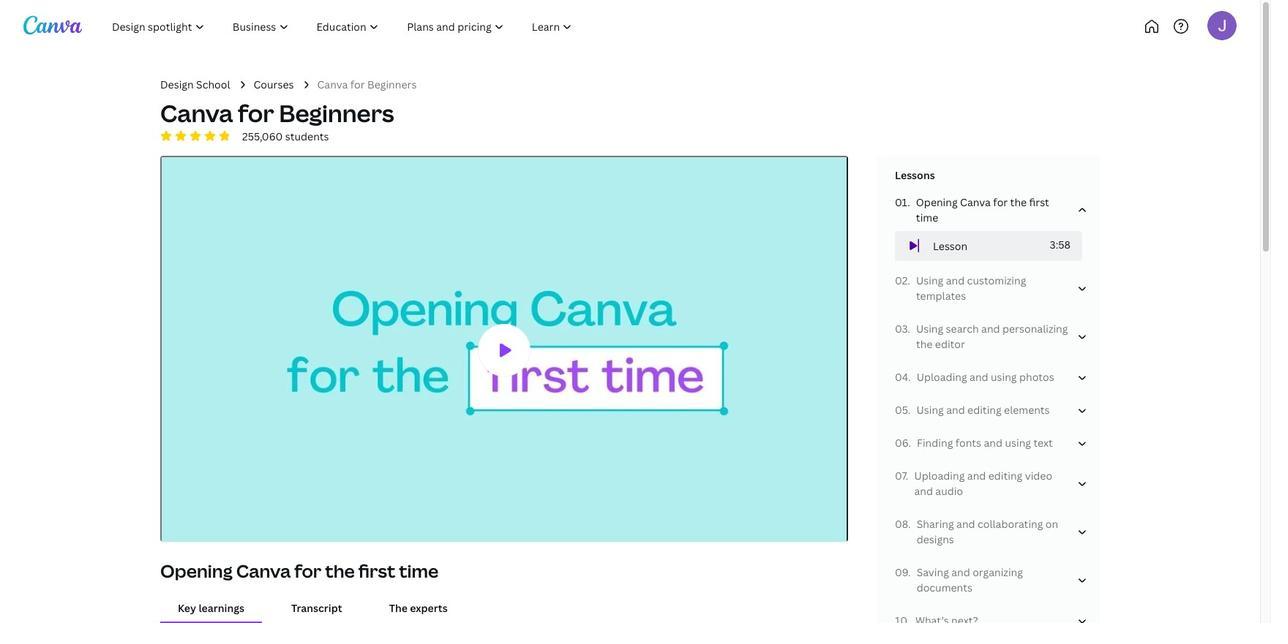 Task type: vqa. For each thing, say whether or not it's contained in the screenshot.


Task type: describe. For each thing, give the bounding box(es) containing it.
the inside 01 . opening canva for the first time
[[1011, 195, 1027, 209]]

opening inside 01 . opening canva for the first time
[[917, 195, 958, 209]]

09
[[895, 566, 909, 580]]

0 horizontal spatial opening
[[160, 560, 233, 584]]

0 vertical spatial using
[[991, 371, 1017, 385]]

05
[[895, 404, 909, 417]]

. for 01
[[908, 195, 911, 209]]

0 vertical spatial canva for beginners
[[317, 78, 417, 92]]

using for using search and personalizing the editor
[[917, 322, 944, 336]]

02
[[895, 274, 908, 288]]

photos
[[1020, 371, 1055, 385]]

08
[[895, 518, 909, 532]]

. for 03
[[908, 322, 911, 336]]

lesson
[[934, 239, 968, 253]]

and left audio on the right of page
[[915, 485, 934, 499]]

. for 02
[[908, 274, 911, 288]]

06 . finding fonts and using text
[[895, 437, 1053, 450]]

. for 04
[[909, 371, 911, 385]]

elements
[[1005, 404, 1050, 417]]

editing for elements
[[968, 404, 1002, 417]]

time inside 01 . opening canva for the first time
[[917, 211, 939, 224]]

documents
[[917, 581, 973, 595]]

03
[[895, 322, 908, 336]]

using for using and editing elements
[[917, 404, 944, 417]]

04 . uploading and using photos
[[895, 371, 1055, 385]]

search
[[946, 322, 979, 336]]

finding
[[917, 437, 954, 450]]

fonts
[[956, 437, 982, 450]]

uploading for uploading and editing video and audio
[[915, 469, 965, 483]]

0 horizontal spatial time
[[399, 560, 439, 584]]

key learnings button
[[160, 595, 262, 622]]

first inside 01 . opening canva for the first time
[[1030, 195, 1050, 209]]

and for video
[[968, 469, 986, 483]]

key learnings
[[178, 602, 245, 615]]

the experts button
[[372, 595, 465, 622]]

canva up students at the top of the page
[[317, 78, 348, 92]]

saving
[[917, 566, 950, 580]]

3:58
[[1050, 238, 1071, 252]]

canva up learnings
[[236, 560, 291, 584]]

organizing
[[973, 566, 1024, 580]]

05 . using and editing elements
[[895, 404, 1050, 417]]

uploading for uploading and using photos
[[917, 371, 968, 385]]

1.1 opening canva for the first time v2 image
[[162, 157, 847, 545]]

08 . sharing and collaborating on designs
[[895, 518, 1059, 547]]

opening canva for the first time
[[160, 560, 439, 584]]

transcript
[[291, 602, 342, 615]]

04
[[895, 371, 909, 385]]

. for 09
[[909, 566, 911, 580]]

the inside 03 . using search and personalizing the editor
[[917, 338, 933, 352]]

key
[[178, 602, 196, 615]]

. for 08
[[909, 518, 911, 532]]



Task type: locate. For each thing, give the bounding box(es) containing it.
2 vertical spatial the
[[325, 560, 355, 584]]

opening down lessons at top
[[917, 195, 958, 209]]

1 vertical spatial using
[[1006, 437, 1032, 450]]

2 horizontal spatial the
[[1011, 195, 1027, 209]]

0 vertical spatial the
[[1011, 195, 1027, 209]]

editing left video
[[989, 469, 1023, 483]]

and right search on the bottom right
[[982, 322, 1001, 336]]

1 vertical spatial first
[[359, 560, 396, 584]]

canva for beginners down top level navigation element
[[317, 78, 417, 92]]

. inside 09 . saving and organizing documents
[[909, 566, 911, 580]]

transcript button
[[274, 595, 360, 622]]

and inside 02 . using and customizing templates
[[946, 274, 965, 288]]

and
[[946, 274, 965, 288], [982, 322, 1001, 336], [970, 371, 989, 385], [947, 404, 966, 417], [984, 437, 1003, 450], [968, 469, 986, 483], [915, 485, 934, 499], [957, 518, 976, 532], [952, 566, 971, 580]]

1 vertical spatial editing
[[989, 469, 1023, 483]]

1 vertical spatial canva for beginners
[[160, 97, 394, 129]]

0 vertical spatial beginners
[[368, 78, 417, 92]]

using left text
[[1006, 437, 1032, 450]]

03 . using search and personalizing the editor
[[895, 322, 1069, 352]]

uploading inside 07 . uploading and editing video and audio
[[915, 469, 965, 483]]

for
[[351, 78, 365, 92], [238, 97, 274, 129], [994, 195, 1008, 209], [294, 560, 322, 584]]

and right fonts at the right of the page
[[984, 437, 1003, 450]]

designs
[[917, 533, 955, 547]]

and inside 03 . using search and personalizing the editor
[[982, 322, 1001, 336]]

using
[[917, 274, 944, 288], [917, 322, 944, 336], [917, 404, 944, 417]]

uploading up audio on the right of page
[[915, 469, 965, 483]]

canva up "lesson"
[[961, 195, 991, 209]]

the
[[389, 602, 408, 615]]

using left photos
[[991, 371, 1017, 385]]

0 vertical spatial uploading
[[917, 371, 968, 385]]

06
[[895, 437, 909, 450]]

using right 05
[[917, 404, 944, 417]]

0 vertical spatial opening
[[917, 195, 958, 209]]

1 vertical spatial the
[[917, 338, 933, 352]]

255,060
[[242, 129, 283, 143]]

editor
[[936, 338, 966, 352]]

and inside 09 . saving and organizing documents
[[952, 566, 971, 580]]

audio
[[936, 485, 964, 499]]

personalizing
[[1003, 322, 1069, 336]]

school
[[196, 78, 230, 92]]

255,060 students
[[242, 129, 329, 143]]

and for elements
[[947, 404, 966, 417]]

. inside the 08 . sharing and collaborating on designs
[[909, 518, 911, 532]]

0 horizontal spatial first
[[359, 560, 396, 584]]

courses link
[[254, 77, 294, 92]]

. for 05
[[909, 404, 911, 417]]

editing inside 07 . uploading and editing video and audio
[[989, 469, 1023, 483]]

1 vertical spatial time
[[399, 560, 439, 584]]

time up the experts button
[[399, 560, 439, 584]]

canva down design school
[[160, 97, 233, 129]]

. inside 01 . opening canva for the first time
[[908, 195, 911, 209]]

opening
[[917, 195, 958, 209], [160, 560, 233, 584]]

1 vertical spatial beginners
[[279, 97, 394, 129]]

time up "lesson"
[[917, 211, 939, 224]]

1 horizontal spatial time
[[917, 211, 939, 224]]

and down 06 . finding fonts and using text
[[968, 469, 986, 483]]

collaborating
[[978, 518, 1044, 532]]

canva
[[317, 78, 348, 92], [160, 97, 233, 129], [961, 195, 991, 209], [236, 560, 291, 584]]

editing for video
[[989, 469, 1023, 483]]

canva inside 01 . opening canva for the first time
[[961, 195, 991, 209]]

students
[[285, 129, 329, 143]]

1 vertical spatial opening
[[160, 560, 233, 584]]

canva for beginners
[[317, 78, 417, 92], [160, 97, 394, 129]]

and inside the 08 . sharing and collaborating on designs
[[957, 518, 976, 532]]

and for on
[[957, 518, 976, 532]]

. for 07
[[906, 469, 909, 483]]

using inside 02 . using and customizing templates
[[917, 274, 944, 288]]

and right sharing on the right of the page
[[957, 518, 976, 532]]

01 . opening canva for the first time
[[895, 195, 1050, 224]]

learnings
[[199, 602, 245, 615]]

0 horizontal spatial the
[[325, 560, 355, 584]]

for inside 01 . opening canva for the first time
[[994, 195, 1008, 209]]

using up editor
[[917, 322, 944, 336]]

.
[[908, 195, 911, 209], [908, 274, 911, 288], [908, 322, 911, 336], [909, 371, 911, 385], [909, 404, 911, 417], [909, 437, 912, 450], [906, 469, 909, 483], [909, 518, 911, 532], [909, 566, 911, 580]]

design school
[[160, 78, 230, 92]]

and for photos
[[970, 371, 989, 385]]

and up 05 . using and editing elements
[[970, 371, 989, 385]]

editing down 04 . uploading and using photos at right bottom
[[968, 404, 1002, 417]]

first
[[1030, 195, 1050, 209], [359, 560, 396, 584]]

1 vertical spatial using
[[917, 322, 944, 336]]

opening up key in the left bottom of the page
[[160, 560, 233, 584]]

and up documents
[[952, 566, 971, 580]]

. inside 03 . using search and personalizing the editor
[[908, 322, 911, 336]]

design school link
[[160, 77, 230, 92]]

experts
[[410, 602, 448, 615]]

on
[[1046, 518, 1059, 532]]

editing
[[968, 404, 1002, 417], [989, 469, 1023, 483]]

sharing
[[917, 518, 955, 532]]

1 horizontal spatial the
[[917, 338, 933, 352]]

beginners up students at the top of the page
[[279, 97, 394, 129]]

1 vertical spatial uploading
[[915, 469, 965, 483]]

templates
[[917, 289, 967, 303]]

design
[[160, 78, 194, 92]]

01
[[895, 195, 908, 209]]

lessons
[[895, 168, 935, 182]]

02 . using and customizing templates
[[895, 274, 1027, 303]]

. inside 02 . using and customizing templates
[[908, 274, 911, 288]]

0 vertical spatial using
[[917, 274, 944, 288]]

uploading
[[917, 371, 968, 385], [915, 469, 965, 483]]

using for using and customizing templates
[[917, 274, 944, 288]]

text
[[1034, 437, 1053, 450]]

video
[[1026, 469, 1053, 483]]

1 horizontal spatial first
[[1030, 195, 1050, 209]]

the experts
[[389, 602, 448, 615]]

0 vertical spatial editing
[[968, 404, 1002, 417]]

2 vertical spatial using
[[917, 404, 944, 417]]

. for 06
[[909, 437, 912, 450]]

07 . uploading and editing video and audio
[[895, 469, 1053, 499]]

0 vertical spatial time
[[917, 211, 939, 224]]

1 horizontal spatial opening
[[917, 195, 958, 209]]

using
[[991, 371, 1017, 385], [1006, 437, 1032, 450]]

courses
[[254, 78, 294, 92]]

and up templates
[[946, 274, 965, 288]]

using inside 03 . using search and personalizing the editor
[[917, 322, 944, 336]]

time
[[917, 211, 939, 224], [399, 560, 439, 584]]

top level navigation element
[[100, 12, 635, 41]]

09 . saving and organizing documents
[[895, 566, 1024, 595]]

uploading down editor
[[917, 371, 968, 385]]

. inside 07 . uploading and editing video and audio
[[906, 469, 909, 483]]

0 vertical spatial first
[[1030, 195, 1050, 209]]

07
[[895, 469, 906, 483]]

and for templates
[[946, 274, 965, 288]]

and up fonts at the right of the page
[[947, 404, 966, 417]]

beginners
[[368, 78, 417, 92], [279, 97, 394, 129]]

using up templates
[[917, 274, 944, 288]]

beginners down top level navigation element
[[368, 78, 417, 92]]

canva for beginners up '255,060 students'
[[160, 97, 394, 129]]

the
[[1011, 195, 1027, 209], [917, 338, 933, 352], [325, 560, 355, 584]]

customizing
[[968, 274, 1027, 288]]

and for documents
[[952, 566, 971, 580]]



